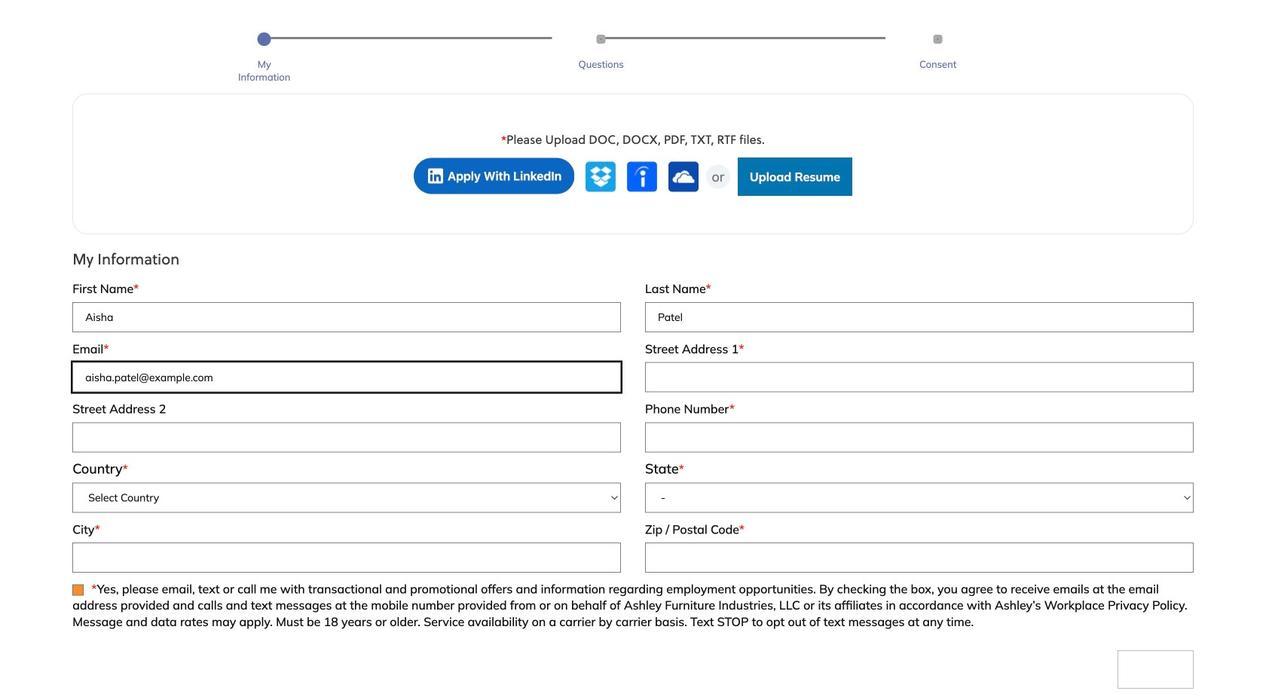 Task type: locate. For each thing, give the bounding box(es) containing it.
First Name text field
[[73, 302, 621, 332]]

Email text field
[[73, 362, 621, 392]]

group
[[111, 132, 1155, 196]]

Street Address 1 text field
[[645, 362, 1194, 392]]

None checkbox
[[73, 585, 84, 596]]



Task type: describe. For each thing, give the bounding box(es) containing it.
Last Name text field
[[645, 302, 1194, 332]]

Zip / Postal Code text field
[[645, 543, 1194, 573]]

Phone Number text field
[[645, 422, 1194, 453]]

City text field
[[73, 543, 621, 573]]

Street Address 2 text field
[[73, 422, 621, 453]]



